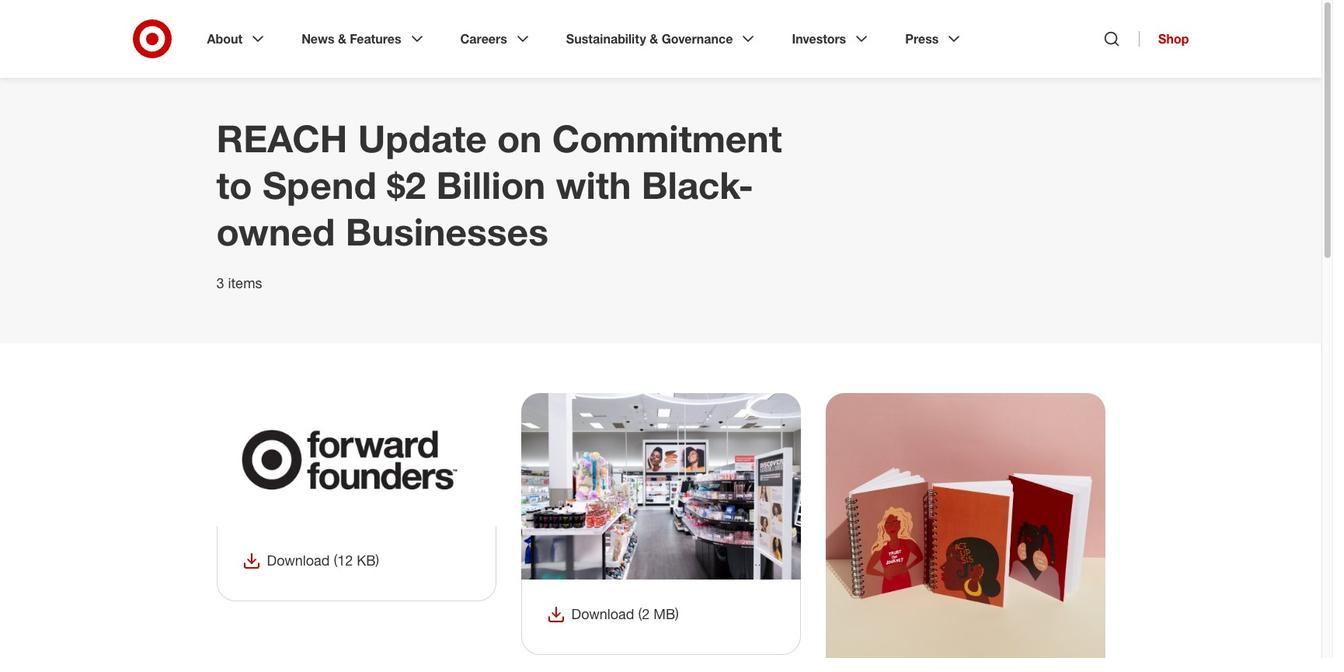 Task type: vqa. For each thing, say whether or not it's contained in the screenshot.
REACH
yes



Task type: describe. For each thing, give the bounding box(es) containing it.
features
[[350, 31, 402, 47]]

news
[[302, 31, 335, 47]]

$2
[[387, 162, 426, 208]]

news & features
[[302, 31, 402, 47]]

(2
[[639, 606, 650, 623]]

shop link
[[1140, 31, 1190, 47]]

kb)
[[357, 552, 379, 569]]

to
[[217, 162, 252, 208]]

items
[[228, 274, 262, 292]]

investors link
[[782, 19, 882, 59]]

3 items
[[217, 274, 262, 292]]

mb)
[[654, 606, 679, 623]]

investors
[[793, 31, 847, 47]]

press
[[906, 31, 939, 47]]

download for download (12 kb)
[[267, 552, 330, 569]]

businesses
[[346, 209, 549, 254]]

target's industry-leading beauty assortment, which saw a 65% increase in black-owned brand offerings since 2020 image
[[521, 393, 801, 580]]

about link
[[196, 19, 278, 59]]

with
[[556, 162, 632, 208]]

download (12 kb)
[[267, 552, 379, 569]]

logo, company name image
[[217, 393, 496, 526]]

download for download (2 mb)
[[572, 606, 635, 623]]

commitment
[[553, 116, 783, 161]]



Task type: locate. For each thing, give the bounding box(es) containing it.
shop
[[1159, 31, 1190, 47]]

3
[[217, 274, 224, 292]]

1 horizontal spatial &
[[650, 31, 659, 47]]

download (2 mb)
[[572, 606, 679, 623]]

download (2 mb) link
[[547, 605, 679, 625]]

& left governance
[[650, 31, 659, 47]]

download
[[267, 552, 330, 569], [572, 606, 635, 623]]

spend
[[263, 162, 377, 208]]

2 & from the left
[[650, 31, 659, 47]]

sustainability & governance link
[[556, 19, 769, 59]]

download left (2
[[572, 606, 635, 623]]

black-
[[642, 162, 754, 208]]

on
[[498, 116, 542, 161]]

& inside 'link'
[[650, 31, 659, 47]]

owned
[[217, 209, 335, 254]]

0 vertical spatial download
[[267, 552, 330, 569]]

press link
[[895, 19, 975, 59]]

& for sustainability
[[650, 31, 659, 47]]

1 horizontal spatial download
[[572, 606, 635, 623]]

news & features link
[[291, 19, 437, 59]]

careers
[[461, 31, 508, 47]]

a group of red and white boxes image
[[826, 393, 1106, 658]]

&
[[338, 31, 347, 47], [650, 31, 659, 47]]

0 horizontal spatial &
[[338, 31, 347, 47]]

1 & from the left
[[338, 31, 347, 47]]

(12
[[334, 552, 353, 569]]

reach update on commitment to spend $2 billion with black- owned businesses
[[217, 116, 783, 254]]

& right news
[[338, 31, 347, 47]]

billion
[[437, 162, 546, 208]]

reach
[[217, 116, 348, 161]]

& for news
[[338, 31, 347, 47]]

1 vertical spatial download
[[572, 606, 635, 623]]

0 horizontal spatial download
[[267, 552, 330, 569]]

download (12 kb) link
[[242, 551, 379, 571]]

sustainability & governance
[[567, 31, 733, 47]]

governance
[[662, 31, 733, 47]]

about
[[207, 31, 243, 47]]

careers link
[[450, 19, 543, 59]]

update
[[358, 116, 487, 161]]

download left '(12'
[[267, 552, 330, 569]]

sustainability
[[567, 31, 647, 47]]



